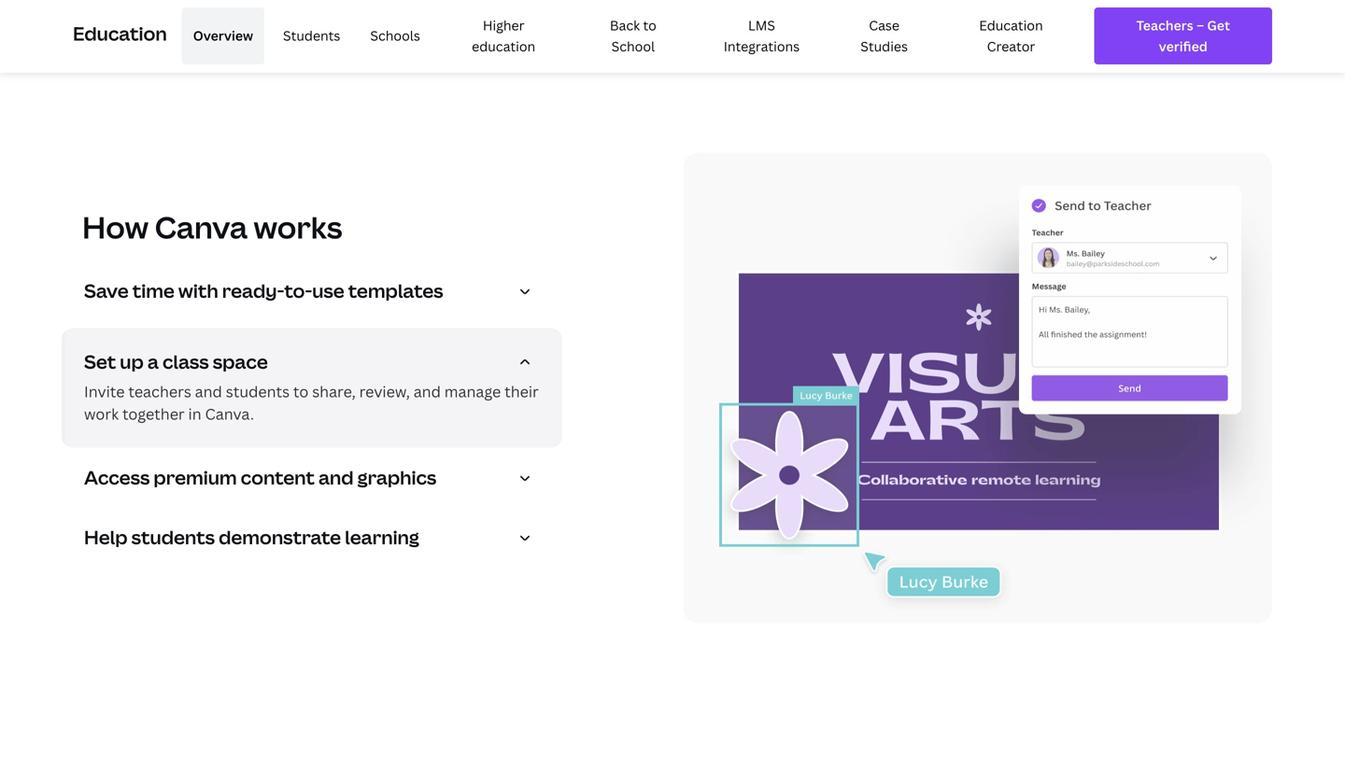 Task type: locate. For each thing, give the bounding box(es) containing it.
education
[[979, 16, 1043, 34], [73, 21, 167, 46]]

teachers – get verified image
[[1111, 15, 1256, 57]]

1 vertical spatial to
[[293, 382, 309, 402]]

1 horizontal spatial and
[[319, 465, 354, 490]]

and inside dropdown button
[[319, 465, 354, 490]]

education element
[[73, 0, 1273, 72]]

education creator link
[[943, 7, 1080, 64]]

to inside back to school
[[643, 16, 657, 34]]

and right review, at the bottom left of the page
[[414, 382, 441, 402]]

access premium content and graphics
[[84, 465, 437, 490]]

content
[[241, 465, 315, 490]]

work
[[84, 404, 119, 424]]

lms
[[748, 16, 776, 34]]

higher
[[483, 16, 525, 34]]

case studies
[[861, 16, 908, 55]]

ready-
[[222, 278, 284, 304]]

education for education
[[73, 21, 167, 46]]

set
[[84, 349, 116, 375]]

and up "in" at bottom left
[[195, 382, 222, 402]]

students down premium in the bottom left of the page
[[131, 524, 215, 550]]

0 horizontal spatial and
[[195, 382, 222, 402]]

to
[[643, 16, 657, 34], [293, 382, 309, 402]]

0 horizontal spatial students
[[131, 524, 215, 550]]

1 horizontal spatial students
[[226, 382, 290, 402]]

0 horizontal spatial education
[[73, 21, 167, 46]]

use
[[312, 278, 345, 304]]

students down space
[[226, 382, 290, 402]]

set up a class space button
[[84, 349, 548, 381]]

lms integrations
[[724, 16, 800, 55]]

works
[[254, 207, 342, 247]]

education
[[472, 37, 536, 55]]

access premium content and graphics button
[[84, 465, 548, 496]]

1 vertical spatial students
[[131, 524, 215, 550]]

menu bar
[[174, 7, 1080, 64]]

education creator
[[979, 16, 1043, 55]]

to down set up a class space dropdown button
[[293, 382, 309, 402]]

review,
[[359, 382, 410, 402]]

and
[[195, 382, 222, 402], [414, 382, 441, 402], [319, 465, 354, 490]]

higher education
[[472, 16, 536, 55]]

to right back
[[643, 16, 657, 34]]

access
[[84, 465, 150, 490]]

and right content
[[319, 465, 354, 490]]

with
[[178, 278, 218, 304]]

learning
[[345, 524, 419, 550]]

1 horizontal spatial education
[[979, 16, 1043, 34]]

save time with ready-to-use templates
[[84, 278, 443, 304]]

education for education creator
[[979, 16, 1043, 34]]

students
[[226, 382, 290, 402], [131, 524, 215, 550]]

to-
[[284, 278, 312, 304]]

invite teachers and students to share, review, and manage their work together in canva.
[[84, 382, 539, 424]]

time
[[132, 278, 175, 304]]

lms integrations link
[[698, 7, 826, 64]]

schools link
[[359, 7, 431, 64]]

1 horizontal spatial to
[[643, 16, 657, 34]]

save
[[84, 278, 129, 304]]

a
[[148, 349, 159, 375]]

0 horizontal spatial to
[[293, 382, 309, 402]]

together
[[122, 404, 185, 424]]

0 vertical spatial to
[[643, 16, 657, 34]]

demonstrate
[[219, 524, 341, 550]]

0 vertical spatial students
[[226, 382, 290, 402]]

creator
[[987, 37, 1036, 55]]

invite
[[84, 382, 125, 402]]

menu bar containing higher education
[[174, 7, 1080, 64]]

save time with ready-to-use templates button
[[84, 278, 548, 310]]

case studies link
[[833, 7, 936, 64]]

schools
[[370, 27, 420, 45]]

templates
[[348, 278, 443, 304]]

back
[[610, 16, 640, 34]]

canva
[[155, 207, 248, 247]]



Task type: vqa. For each thing, say whether or not it's contained in the screenshot.
THE LATEST to the bottom
no



Task type: describe. For each thing, give the bounding box(es) containing it.
students
[[283, 27, 340, 45]]

studies
[[861, 37, 908, 55]]

help
[[84, 524, 128, 550]]

in
[[188, 404, 202, 424]]

back to school
[[610, 16, 657, 55]]

manage
[[445, 382, 501, 402]]

premium
[[154, 465, 237, 490]]

back to school link
[[576, 7, 691, 64]]

up
[[120, 349, 144, 375]]

canva.
[[205, 404, 254, 424]]

overview
[[193, 27, 253, 45]]

overview link
[[182, 7, 264, 64]]

graphics
[[358, 465, 437, 490]]

integrations
[[724, 37, 800, 55]]

their
[[505, 382, 539, 402]]

how
[[82, 207, 149, 247]]

help students demonstrate learning
[[84, 524, 419, 550]]

higher education link
[[439, 7, 569, 64]]

menu bar inside 'education' element
[[174, 7, 1080, 64]]

to inside invite teachers and students to share, review, and manage their work together in canva.
[[293, 382, 309, 402]]

set up a class space
[[84, 349, 268, 375]]

class
[[163, 349, 209, 375]]

students inside dropdown button
[[131, 524, 215, 550]]

space
[[213, 349, 268, 375]]

help students demonstrate learning button
[[84, 524, 548, 556]]

teachers
[[128, 382, 191, 402]]

case
[[869, 16, 900, 34]]

templates available to teachers image
[[684, 153, 1273, 624]]

students inside invite teachers and students to share, review, and manage their work together in canva.
[[226, 382, 290, 402]]

2 horizontal spatial and
[[414, 382, 441, 402]]

how canva works
[[82, 207, 342, 247]]

share,
[[312, 382, 356, 402]]

students link
[[272, 7, 352, 64]]

school
[[612, 37, 655, 55]]



